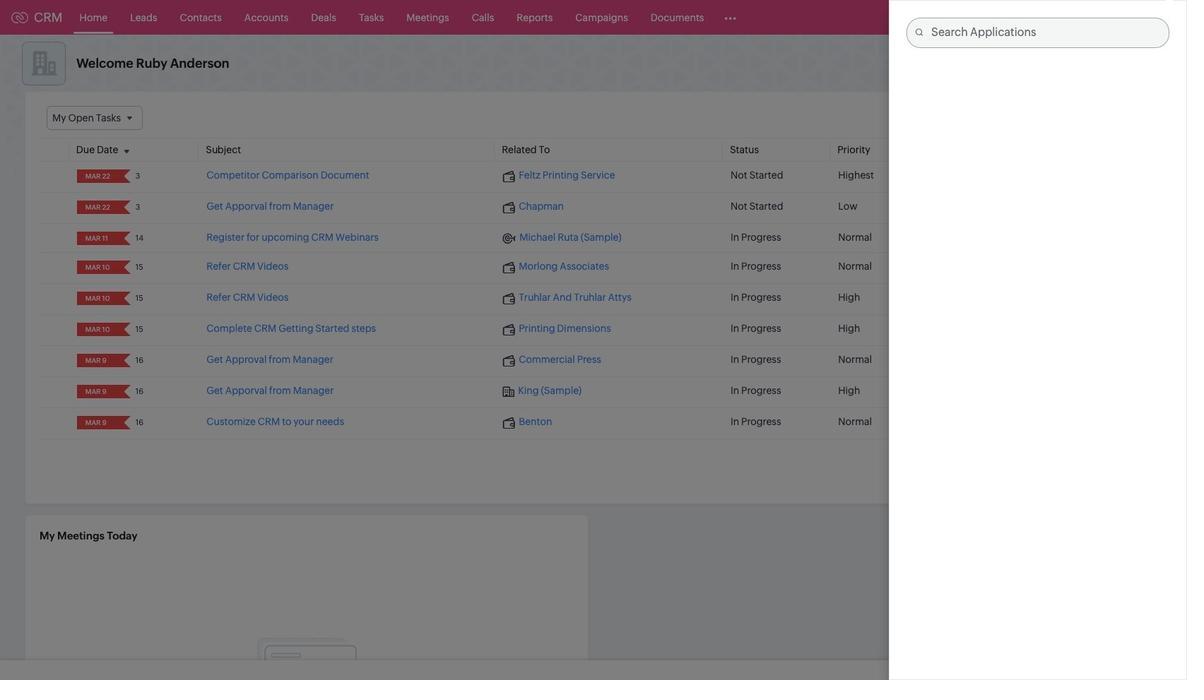 Task type: vqa. For each thing, say whether or not it's contained in the screenshot.
region
no



Task type: locate. For each thing, give the bounding box(es) containing it.
create menu element
[[966, 0, 1000, 34]]

search image
[[1009, 11, 1021, 23]]

profile image
[[1124, 6, 1147, 29]]

create menu image
[[974, 9, 992, 26]]

None field
[[81, 170, 114, 183], [81, 201, 114, 214], [81, 232, 114, 245], [81, 261, 114, 274], [81, 292, 114, 306], [81, 323, 114, 337], [81, 354, 114, 368], [81, 385, 114, 399], [81, 416, 114, 430], [81, 170, 114, 183], [81, 201, 114, 214], [81, 232, 114, 245], [81, 261, 114, 274], [81, 292, 114, 306], [81, 323, 114, 337], [81, 354, 114, 368], [81, 385, 114, 399], [81, 416, 114, 430]]



Task type: describe. For each thing, give the bounding box(es) containing it.
logo image
[[11, 12, 28, 23]]

Search Applications text field
[[923, 18, 1169, 47]]

calendar image
[[1038, 12, 1050, 23]]

profile element
[[1115, 0, 1155, 34]]

search element
[[1000, 0, 1029, 35]]



